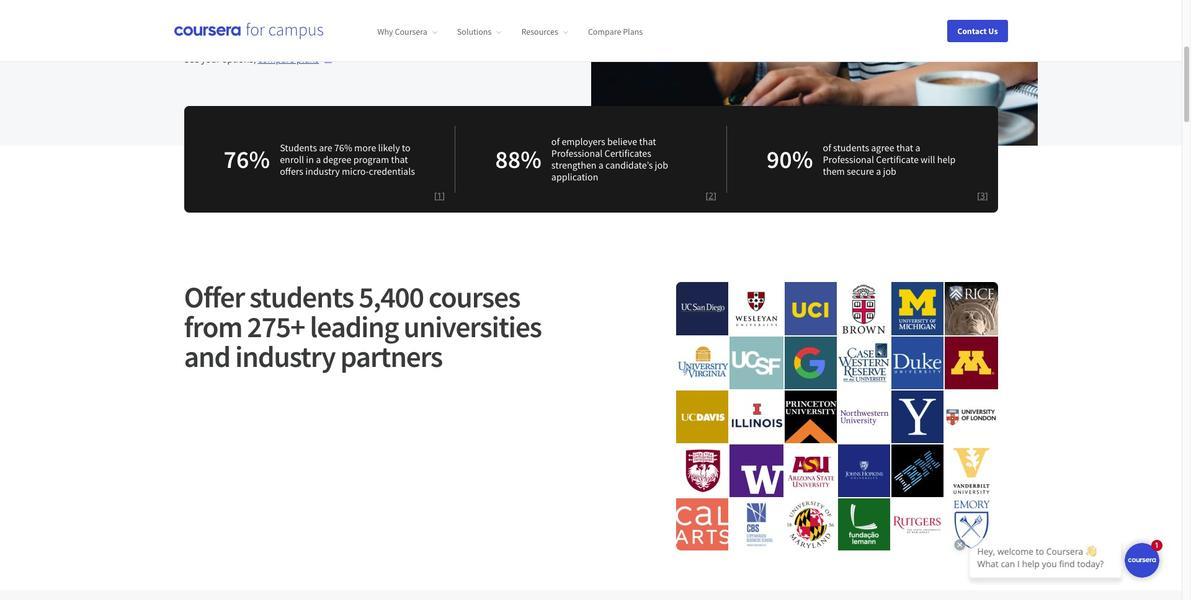 Task type: vqa. For each thing, say whether or not it's contained in the screenshot.


Task type: describe. For each thing, give the bounding box(es) containing it.
2
[[709, 190, 714, 202]]

students for professional
[[833, 141, 869, 154]]

offer
[[184, 279, 244, 316]]

[ for 88%
[[706, 190, 709, 202]]

courses
[[429, 279, 520, 316]]

coursera
[[395, 26, 427, 37]]

coursera for campus image
[[174, 22, 323, 39]]

from
[[184, 308, 242, 346]]

[ for 76%
[[434, 190, 437, 202]]

that inside students are 76% more likely to enroll in a degree program that offers industry micro-credentials
[[391, 153, 408, 165]]

strengthen
[[551, 159, 597, 171]]

industry inside students are 76% more likely to enroll in a degree program that offers industry micro-credentials
[[305, 165, 340, 177]]

3
[[980, 190, 985, 202]]

help
[[937, 153, 956, 165]]

certificates
[[605, 147, 651, 159]]

more
[[354, 141, 376, 154]]

professional inside of employers believe that professional certificates strengthen a candidate's job application
[[551, 147, 603, 159]]

compare plans link
[[588, 26, 643, 37]]

] for 90%
[[985, 190, 988, 202]]

compare plans
[[588, 26, 643, 37]]

universities
[[403, 308, 541, 346]]

contact us
[[204, 16, 249, 28]]

compare
[[588, 26, 621, 37]]

a inside students are 76% more likely to enroll in a degree program that offers industry micro-credentials
[[316, 153, 321, 165]]

[ 3 ]
[[977, 190, 988, 202]]

us
[[988, 25, 998, 36]]

of students agree that a professional certificate will help them secure a job
[[823, 141, 956, 177]]

why
[[377, 26, 393, 37]]

credentials
[[369, 165, 415, 177]]

job inside of employers believe that professional certificates strengthen a candidate's job application
[[655, 159, 668, 171]]

solutions
[[457, 26, 492, 37]]

76% inside students are 76% more likely to enroll in a degree program that offers industry micro-credentials
[[334, 141, 352, 154]]

offers
[[280, 165, 303, 177]]

agree
[[871, 141, 894, 154]]

see
[[184, 53, 199, 65]]

us
[[239, 16, 249, 28]]

[ 2 ]
[[706, 190, 716, 202]]

to
[[402, 141, 410, 154]]

are
[[319, 141, 332, 154]]

certificate
[[876, 153, 919, 165]]

compare plans link
[[258, 51, 334, 66]]

believe
[[607, 135, 637, 148]]

offer students 5,400 courses from 275+ leading universities and industry partners
[[184, 279, 541, 375]]

of employers believe that professional certificates strengthen a candidate's job application
[[551, 135, 668, 183]]

partners
[[340, 338, 442, 375]]

in
[[306, 153, 314, 165]]

0 horizontal spatial 76%
[[224, 144, 270, 175]]

a left will
[[915, 141, 920, 154]]

program
[[353, 153, 389, 165]]



Task type: locate. For each thing, give the bounding box(es) containing it.
a right in
[[316, 153, 321, 165]]

solutions link
[[457, 26, 501, 37]]

]
[[442, 190, 445, 202], [714, 190, 716, 202], [985, 190, 988, 202]]

that for 88%
[[639, 135, 656, 148]]

resources
[[521, 26, 558, 37]]

job down agree
[[883, 165, 896, 177]]

and
[[184, 338, 230, 375]]

0 horizontal spatial of
[[551, 135, 560, 148]]

students for 275+
[[249, 279, 354, 316]]

contact inside button
[[957, 25, 987, 36]]

2 horizontal spatial that
[[896, 141, 913, 154]]

1 [ from the left
[[434, 190, 437, 202]]

1
[[437, 190, 442, 202]]

1 horizontal spatial of
[[823, 141, 831, 154]]

2 horizontal spatial ]
[[985, 190, 988, 202]]

1 horizontal spatial professional
[[823, 153, 874, 165]]

enroll
[[280, 153, 304, 165]]

of
[[551, 135, 560, 148], [823, 141, 831, 154]]

them
[[823, 165, 845, 177]]

of for 90%
[[823, 141, 831, 154]]

application
[[551, 171, 598, 183]]

that for 90%
[[896, 141, 913, 154]]

1 horizontal spatial 76%
[[334, 141, 352, 154]]

compare plans
[[258, 53, 319, 65]]

90%
[[767, 144, 813, 175]]

industry
[[305, 165, 340, 177], [235, 338, 335, 375]]

0 vertical spatial students
[[833, 141, 869, 154]]

275+
[[247, 308, 305, 346]]

degree
[[323, 153, 351, 165]]

[
[[434, 190, 437, 202], [706, 190, 709, 202], [977, 190, 980, 202]]

0 horizontal spatial professional
[[551, 147, 603, 159]]

thirty logos from well known universities image
[[676, 282, 998, 551]]

1 horizontal spatial job
[[883, 165, 896, 177]]

secure
[[847, 165, 874, 177]]

76% right are at the left top of the page
[[334, 141, 352, 154]]

0 horizontal spatial ]
[[442, 190, 445, 202]]

76%
[[334, 141, 352, 154], [224, 144, 270, 175]]

of inside of employers believe that professional certificates strengthen a candidate's job application
[[551, 135, 560, 148]]

0 horizontal spatial contact
[[204, 16, 237, 28]]

1 ] from the left
[[442, 190, 445, 202]]

2 ] from the left
[[714, 190, 716, 202]]

[ 1 ]
[[434, 190, 445, 202]]

compare
[[258, 53, 294, 65]]

a right secure at top
[[876, 165, 881, 177]]

88%
[[495, 144, 541, 175]]

0 horizontal spatial that
[[391, 153, 408, 165]]

students inside offer students 5,400 courses from 275+ leading universities and industry partners
[[249, 279, 354, 316]]

that right program
[[391, 153, 408, 165]]

candidate's
[[605, 159, 653, 171]]

1 horizontal spatial that
[[639, 135, 656, 148]]

professional left certificate
[[823, 153, 874, 165]]

a
[[915, 141, 920, 154], [316, 153, 321, 165], [598, 159, 604, 171], [876, 165, 881, 177]]

of for 88%
[[551, 135, 560, 148]]

0 vertical spatial industry
[[305, 165, 340, 177]]

students are 76% more likely to enroll in a degree program that offers industry micro-credentials
[[280, 141, 415, 177]]

contact
[[204, 16, 237, 28], [957, 25, 987, 36]]

1 horizontal spatial contact
[[957, 25, 987, 36]]

that right agree
[[896, 141, 913, 154]]

plans
[[623, 26, 643, 37]]

micro-
[[342, 165, 369, 177]]

job inside of students agree that a professional certificate will help them secure a job
[[883, 165, 896, 177]]

contact for contact us
[[204, 16, 237, 28]]

will
[[921, 153, 935, 165]]

that inside of students agree that a professional certificate will help them secure a job
[[896, 141, 913, 154]]

that right believe
[[639, 135, 656, 148]]

employers
[[562, 135, 605, 148]]

professional
[[551, 147, 603, 159], [823, 153, 874, 165]]

3 [ from the left
[[977, 190, 980, 202]]

2 [ from the left
[[706, 190, 709, 202]]

your
[[201, 53, 220, 65]]

contact us button
[[947, 20, 1008, 42]]

job
[[655, 159, 668, 171], [883, 165, 896, 177]]

resources link
[[521, 26, 568, 37]]

contact for contact us
[[957, 25, 987, 36]]

professional up application
[[551, 147, 603, 159]]

0 horizontal spatial job
[[655, 159, 668, 171]]

5,400
[[359, 279, 424, 316]]

that inside of employers believe that professional certificates strengthen a candidate's job application
[[639, 135, 656, 148]]

3 ] from the left
[[985, 190, 988, 202]]

1 horizontal spatial ]
[[714, 190, 716, 202]]

1 horizontal spatial [
[[706, 190, 709, 202]]

leading
[[310, 308, 398, 346]]

professional inside of students agree that a professional certificate will help them secure a job
[[823, 153, 874, 165]]

why coursera
[[377, 26, 427, 37]]

industry inside offer students 5,400 courses from 275+ leading universities and industry partners
[[235, 338, 335, 375]]

contact us link
[[184, 7, 269, 37]]

that
[[639, 135, 656, 148], [896, 141, 913, 154], [391, 153, 408, 165]]

of up "them"
[[823, 141, 831, 154]]

0 horizontal spatial students
[[249, 279, 354, 316]]

2 horizontal spatial [
[[977, 190, 980, 202]]

of left employers
[[551, 135, 560, 148]]

[ for 90%
[[977, 190, 980, 202]]

see your options,
[[184, 53, 258, 65]]

1 vertical spatial industry
[[235, 338, 335, 375]]

students
[[833, 141, 869, 154], [249, 279, 354, 316]]

job right candidate's
[[655, 159, 668, 171]]

students inside of students agree that a professional certificate will help them secure a job
[[833, 141, 869, 154]]

76% left enroll
[[224, 144, 270, 175]]

options,
[[222, 53, 256, 65]]

1 horizontal spatial students
[[833, 141, 869, 154]]

] for 88%
[[714, 190, 716, 202]]

contact us
[[957, 25, 998, 36]]

plans
[[296, 53, 319, 65]]

0 horizontal spatial [
[[434, 190, 437, 202]]

likely
[[378, 141, 400, 154]]

of inside of students agree that a professional certificate will help them secure a job
[[823, 141, 831, 154]]

a right "strengthen"
[[598, 159, 604, 171]]

1 vertical spatial students
[[249, 279, 354, 316]]

students
[[280, 141, 317, 154]]

a inside of employers believe that professional certificates strengthen a candidate's job application
[[598, 159, 604, 171]]

why coursera link
[[377, 26, 437, 37]]

] for 76%
[[442, 190, 445, 202]]



